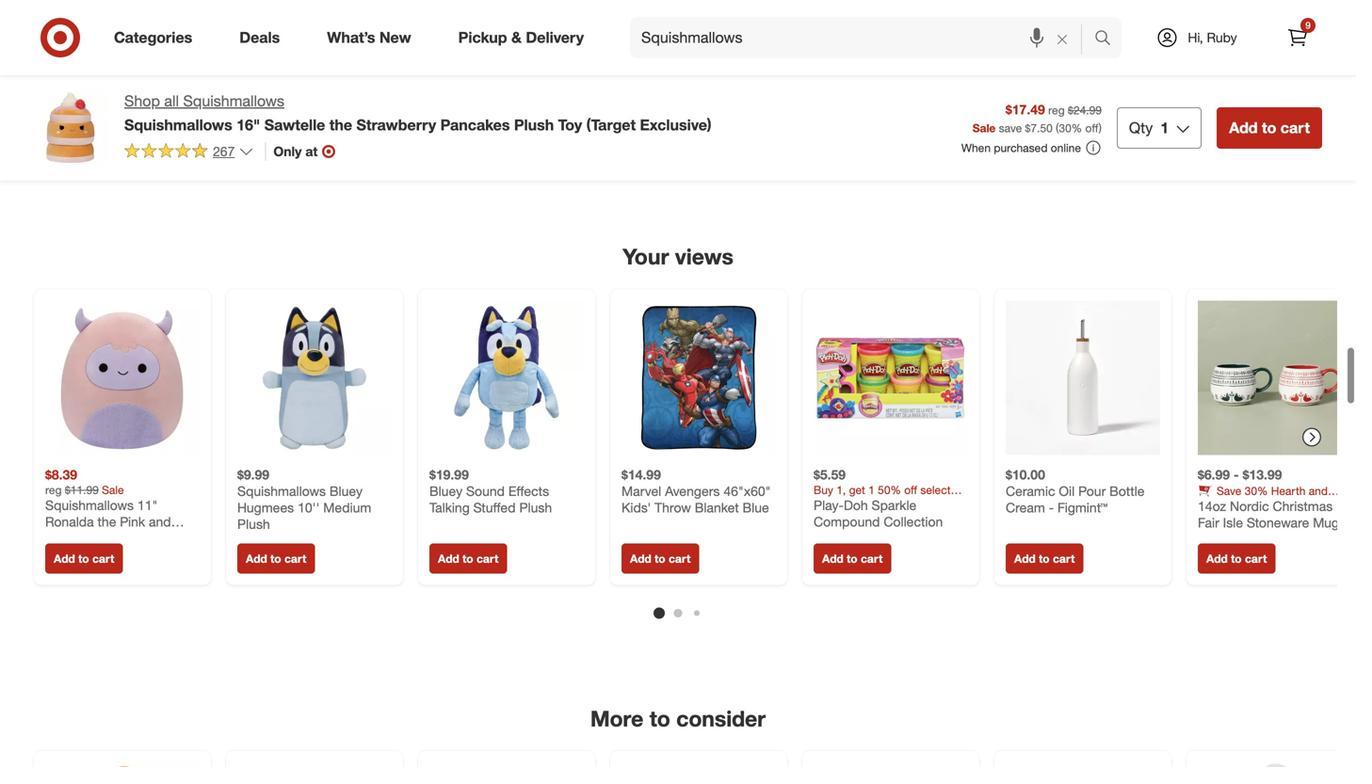 Task type: vqa. For each thing, say whether or not it's contained in the screenshot.
Play-Doh Sparkle Compound Collection
yes



Task type: describe. For each thing, give the bounding box(es) containing it.
strawberry
[[356, 116, 436, 134]]

plush inside $19.99 bluey sound effects talking stuffed plush
[[519, 499, 552, 516]]

add for ceramic oil pour bottle cream - figmint™ image
[[1014, 552, 1036, 566]]

0 vertical spatial squishmallows
[[183, 92, 284, 110]]

interactive
[[316, 149, 386, 168]]

add to cart for squishmallows 11" ronalda the pink and purple yeti plush toy (target exclusive) image
[[54, 552, 114, 566]]

ceramic
[[1006, 483, 1055, 499]]

when purchased online
[[961, 141, 1081, 155]]

and
[[1309, 484, 1328, 498]]

hugmees
[[237, 499, 294, 516]]

cart for squishmallows 11" ronalda the pink and purple yeti plush toy (target exclusive) image
[[92, 552, 114, 566]]

figmint™
[[1058, 499, 1108, 516]]

stuffed inside $19.99 bluey sound effects talking stuffed plush
[[473, 499, 516, 516]]

action for action figures
[[1082, 149, 1125, 168]]

%
[[1072, 121, 1082, 135]]

collection
[[884, 514, 943, 530]]

to for squishmallows 11" ronalda the pink and purple yeti plush toy (target exclusive) image
[[78, 552, 89, 566]]

more to consider
[[590, 706, 766, 732]]

shop
[[124, 92, 160, 110]]

9 link
[[1277, 17, 1318, 58]]

related categories
[[581, 96, 775, 122]]

pets
[[445, 149, 475, 168]]

$19.99 bluey sound effects talking stuffed plush
[[429, 466, 552, 516]]

16"
[[236, 116, 260, 134]]

pickup
[[458, 28, 507, 47]]

playsets
[[989, 149, 1046, 168]]

add to cart button for 14oz nordic christmas fair isle stoneware mugs - hearth & hand™ with magnolia image
[[1198, 544, 1275, 574]]

cart down 9 link
[[1281, 119, 1310, 137]]

delivery
[[526, 28, 584, 47]]

pickup & delivery link
[[442, 17, 607, 58]]

new
[[379, 28, 411, 47]]

$8.39
[[45, 466, 77, 483]]

1 horizontal spatial -
[[1234, 466, 1239, 483]]

doh
[[844, 497, 868, 514]]

what's
[[327, 28, 375, 47]]

stuffed animals link
[[158, 138, 296, 179]]

1 vertical spatial squishmallows
[[124, 116, 232, 134]]

add to cart button for squishmallows 11" ronalda the pink and purple yeti plush toy (target exclusive) image
[[45, 544, 123, 574]]

30%
[[1245, 484, 1268, 498]]

to for squishmallows bluey hugmees 10'' medium plush 'image'
[[270, 552, 281, 566]]

medium
[[323, 499, 371, 516]]

all
[[164, 92, 179, 110]]

267 link
[[124, 142, 254, 164]]

sound
[[466, 483, 505, 499]]

cart for bluey sound effects talking stuffed plush image
[[476, 552, 499, 566]]

qty 1
[[1129, 119, 1169, 137]]

add for bluey sound effects talking stuffed plush image
[[438, 552, 459, 566]]

reg for $17.49
[[1048, 103, 1065, 117]]

add to cart button for squishmallows bluey hugmees 10'' medium plush 'image'
[[237, 544, 315, 574]]

add for squishmallows bluey hugmees 10'' medium plush 'image'
[[246, 552, 267, 566]]

when
[[961, 141, 991, 155]]

avengers
[[665, 483, 720, 499]]

$5.59
[[814, 466, 846, 483]]

sale for $17.49
[[973, 121, 996, 135]]

bottle
[[1110, 483, 1145, 499]]

add to cart button for play-doh sparkle compound collection image at the right of page
[[814, 544, 891, 574]]

image of squishmallows 16" sawtelle the strawberry pancakes plush toy (target exclusive) image
[[34, 90, 109, 166]]

plush inside $9.99 squishmallows bluey hugmees 10'' medium plush
[[237, 516, 270, 532]]

add for squishmallows 11" ronalda the pink and purple yeti plush toy (target exclusive) image
[[54, 552, 75, 566]]

your
[[623, 243, 669, 270]]

$9.99 squishmallows bluey hugmees 10'' medium plush
[[237, 466, 371, 532]]

what's new link
[[311, 17, 435, 58]]

add for 14oz nordic christmas fair isle stoneware mugs - hearth & hand™ with magnolia image
[[1206, 552, 1228, 566]]

only
[[273, 143, 302, 159]]

sale for $8.39
[[102, 483, 124, 497]]

compound
[[814, 514, 880, 530]]

talking
[[429, 499, 470, 516]]

throw
[[655, 499, 691, 516]]

add to cart button for bluey sound effects talking stuffed plush image
[[429, 544, 507, 574]]

add right '1' at the top of page
[[1229, 119, 1258, 137]]

bluey sound effects talking stuffed plush image
[[429, 301, 584, 455]]

figures for action figures
[[1129, 149, 1178, 168]]

squishmallows bluey hugmees 10'' medium plush image
[[237, 301, 392, 455]]

to for play-doh sparkle compound collection image at the right of page
[[847, 552, 858, 566]]

to for bluey sound effects talking stuffed plush image
[[462, 552, 473, 566]]

add to cart for ceramic oil pour bottle cream - figmint™ image
[[1014, 552, 1075, 566]]

cart for squishmallows bluey hugmees 10'' medium plush 'image'
[[284, 552, 306, 566]]

cart for marvel avengers 46"x60" kids' throw blanket blue image
[[669, 552, 691, 566]]

views
[[675, 243, 733, 270]]

reg for $8.39
[[45, 483, 62, 497]]

with
[[1228, 498, 1249, 512]]

hearth
[[1271, 484, 1306, 498]]

cart for 14oz nordic christmas fair isle stoneware mugs - hearth & hand™ with magnolia image
[[1245, 552, 1267, 566]]

$19.99
[[429, 466, 469, 483]]

hi,
[[1188, 29, 1203, 46]]

deals link
[[223, 17, 303, 58]]

kids'
[[622, 499, 651, 516]]

ruby
[[1207, 29, 1237, 46]]

$14.99
[[622, 466, 661, 483]]

qty
[[1129, 119, 1153, 137]]

action figures & playsets link
[[859, 138, 1062, 179]]

14oz nordic christmas fair isle stoneware mugs - hearth & hand™ with magnolia image
[[1198, 301, 1352, 455]]

& for action figures & playsets
[[976, 149, 985, 168]]

categories
[[114, 28, 192, 47]]

consider
[[676, 706, 766, 732]]

what's new
[[327, 28, 411, 47]]



Task type: locate. For each thing, give the bounding box(es) containing it.
0 horizontal spatial &
[[432, 149, 441, 168]]

magnolia
[[1252, 498, 1299, 512]]

1 horizontal spatial &
[[511, 28, 522, 47]]

add down $11.99
[[54, 552, 75, 566]]

add to cart for play-doh sparkle compound collection image at the right of page
[[822, 552, 883, 566]]

deals
[[239, 28, 280, 47]]

1 bluey from the left
[[330, 483, 363, 499]]

to for 14oz nordic christmas fair isle stoneware mugs - hearth & hand™ with magnolia image
[[1231, 552, 1242, 566]]

cart down figmint™
[[1053, 552, 1075, 566]]

bluey left sound at the bottom left of the page
[[429, 483, 462, 499]]

save
[[999, 121, 1022, 135]]

cart down the with
[[1245, 552, 1267, 566]]

figures down qty 1
[[1129, 149, 1178, 168]]

categories link
[[98, 17, 216, 58]]

& left pets
[[432, 149, 441, 168]]

1 vertical spatial sale
[[102, 483, 124, 497]]

add to cart button for ceramic oil pour bottle cream - figmint™ image
[[1006, 544, 1083, 574]]

$24.99
[[1068, 103, 1102, 117]]

sparkle
[[872, 497, 917, 514]]

(target
[[586, 116, 636, 134]]

plush inside the shop all squishmallows squishmallows 16" sawtelle the strawberry pancakes plush toy (target exclusive)
[[514, 116, 554, 134]]

plush
[[514, 116, 554, 134], [390, 149, 427, 168], [519, 499, 552, 516], [237, 516, 270, 532]]

cart down throw
[[669, 552, 691, 566]]

more
[[590, 706, 644, 732]]

- up the save
[[1234, 466, 1239, 483]]

2 vertical spatial squishmallows
[[237, 483, 326, 499]]

pancakes
[[440, 116, 510, 134]]

blue
[[743, 499, 769, 516]]

sale inside $17.49 reg $24.99 sale save $ 7.50 ( 30 % off )
[[973, 121, 996, 135]]

0 horizontal spatial stuffed
[[174, 149, 223, 168]]

What can we help you find? suggestions appear below search field
[[630, 17, 1099, 58]]

bluey inside $19.99 bluey sound effects talking stuffed plush
[[429, 483, 462, 499]]

interactive plush & pets link
[[300, 138, 491, 179]]

plush inside interactive plush & pets link
[[390, 149, 427, 168]]

7.50
[[1031, 121, 1053, 135]]

1 vertical spatial stuffed
[[473, 499, 516, 516]]

related
[[581, 96, 660, 122]]

cart
[[1281, 119, 1310, 137], [92, 552, 114, 566], [284, 552, 306, 566], [476, 552, 499, 566], [669, 552, 691, 566], [861, 552, 883, 566], [1053, 552, 1075, 566], [1245, 552, 1267, 566]]

plush down $9.99
[[237, 516, 270, 532]]

action inside "link"
[[875, 149, 918, 168]]

cart down compound
[[861, 552, 883, 566]]

& inside "link"
[[976, 149, 985, 168]]

figures
[[922, 149, 971, 168], [1129, 149, 1178, 168]]

squishmallows 11" nichelle the orange dinosaur with fuzzy head plush toy image
[[45, 763, 200, 768]]

search
[[1086, 30, 1131, 49]]

save 30% hearth and hand with magnolia
[[1198, 484, 1328, 512]]

0 vertical spatial stuffed
[[174, 149, 223, 168]]

1 horizontal spatial action
[[1082, 149, 1125, 168]]

play-
[[814, 497, 844, 514]]

bluey
[[330, 483, 363, 499], [429, 483, 462, 499]]

oil
[[1059, 483, 1075, 499]]

add down cream
[[1014, 552, 1036, 566]]

to for ceramic oil pour bottle cream - figmint™ image
[[1039, 552, 1050, 566]]

add for play-doh sparkle compound collection image at the right of page
[[822, 552, 844, 566]]

shop all squishmallows squishmallows 16" sawtelle the strawberry pancakes plush toy (target exclusive)
[[124, 92, 712, 134]]

effects
[[508, 483, 549, 499]]

0 horizontal spatial figures
[[922, 149, 971, 168]]

2 horizontal spatial &
[[976, 149, 985, 168]]

action figures & playsets
[[875, 149, 1046, 168]]

add to cart for squishmallows bluey hugmees 10'' medium plush 'image'
[[246, 552, 306, 566]]

1 horizontal spatial stuffed
[[473, 499, 516, 516]]

0 horizontal spatial -
[[1049, 499, 1054, 516]]

to for marvel avengers 46"x60" kids' throw blanket blue image
[[655, 552, 665, 566]]

exclusive)
[[640, 116, 712, 134]]

action for action figures & playsets
[[875, 149, 918, 168]]

30
[[1059, 121, 1072, 135]]

0 horizontal spatial reg
[[45, 483, 62, 497]]

2 bluey from the left
[[429, 483, 462, 499]]

$10.00 ceramic oil pour bottle cream - figmint™
[[1006, 466, 1145, 516]]

plush right sound at the bottom left of the page
[[519, 499, 552, 516]]

purchased
[[994, 141, 1048, 155]]

0 vertical spatial sale
[[973, 121, 996, 135]]

& right pickup
[[511, 28, 522, 47]]

play-doh sparkle compound collection image
[[814, 301, 968, 455]]

$
[[1025, 121, 1031, 135]]

$17.49
[[1006, 101, 1045, 118]]

add down kids'
[[630, 552, 651, 566]]

online
[[1051, 141, 1081, 155]]

add to cart for 14oz nordic christmas fair isle stoneware mugs - hearth & hand™ with magnolia image
[[1206, 552, 1267, 566]]

reg inside $17.49 reg $24.99 sale save $ 7.50 ( 30 % off )
[[1048, 103, 1065, 117]]

- inside $10.00 ceramic oil pour bottle cream - figmint™
[[1049, 499, 1054, 516]]

1
[[1161, 119, 1169, 137]]

sale inside $8.39 reg $11.99 sale
[[102, 483, 124, 497]]

1 horizontal spatial bluey
[[429, 483, 462, 499]]

0 horizontal spatial bluey
[[330, 483, 363, 499]]

plush left toy
[[514, 116, 554, 134]]

1 horizontal spatial sale
[[973, 121, 996, 135]]

$14.99 marvel avengers 46"x60" kids' throw blanket blue
[[622, 466, 771, 516]]

$11.99
[[65, 483, 99, 497]]

&
[[511, 28, 522, 47], [432, 149, 441, 168], [976, 149, 985, 168]]

$10.00
[[1006, 466, 1045, 483]]

add down hugmees
[[246, 552, 267, 566]]

only at
[[273, 143, 318, 159]]

cart down 10''
[[284, 552, 306, 566]]

add to cart for bluey sound effects talking stuffed plush image
[[438, 552, 499, 566]]

0 vertical spatial reg
[[1048, 103, 1065, 117]]

squishmallows 8" gray yeti with peppermint swirl belly little plush image
[[1198, 763, 1352, 768]]

sawtelle
[[264, 116, 325, 134]]

$17.49 reg $24.99 sale save $ 7.50 ( 30 % off )
[[973, 101, 1102, 135]]

plush down the strawberry
[[390, 149, 427, 168]]

(
[[1056, 121, 1059, 135]]

$6.99
[[1198, 466, 1230, 483]]

- left the "oil"
[[1049, 499, 1054, 516]]

1 horizontal spatial reg
[[1048, 103, 1065, 117]]

267
[[213, 143, 235, 159]]

action
[[875, 149, 918, 168], [1082, 149, 1125, 168]]

1 figures from the left
[[922, 149, 971, 168]]

off
[[1085, 121, 1099, 135]]

marvel
[[622, 483, 661, 499]]

1 vertical spatial -
[[1049, 499, 1054, 516]]

cream
[[1006, 499, 1045, 516]]

add down hand
[[1206, 552, 1228, 566]]

sale
[[973, 121, 996, 135], [102, 483, 124, 497]]

1 action from the left
[[875, 149, 918, 168]]

cart for ceramic oil pour bottle cream - figmint™ image
[[1053, 552, 1075, 566]]

pour
[[1078, 483, 1106, 499]]

hi, ruby
[[1188, 29, 1237, 46]]

sale up when at the top right of the page
[[973, 121, 996, 135]]

1 vertical spatial reg
[[45, 483, 62, 497]]

marvel avengers 46"x60" kids' throw blanket blue image
[[622, 301, 776, 455]]

toy
[[558, 116, 582, 134]]

$6.99 - $13.99
[[1198, 466, 1282, 483]]

$9.99
[[237, 466, 269, 483]]

squishmallows inside $9.99 squishmallows bluey hugmees 10'' medium plush
[[237, 483, 326, 499]]

0 horizontal spatial action
[[875, 149, 918, 168]]

pickup & delivery
[[458, 28, 584, 47]]

46"x60"
[[724, 483, 771, 499]]

the
[[329, 116, 352, 134]]

2 figures from the left
[[1129, 149, 1178, 168]]

reg up (
[[1048, 103, 1065, 117]]

action left when at the top right of the page
[[875, 149, 918, 168]]

blanket
[[695, 499, 739, 516]]

cart for play-doh sparkle compound collection image at the right of page
[[861, 552, 883, 566]]

figures inside "link"
[[922, 149, 971, 168]]

add for marvel avengers 46"x60" kids' throw blanket blue image
[[630, 552, 651, 566]]

squishmallows
[[183, 92, 284, 110], [124, 116, 232, 134], [237, 483, 326, 499]]

hand
[[1198, 498, 1225, 512]]

stuffed left animals
[[174, 149, 223, 168]]

at
[[305, 143, 318, 159]]

bluey right 10''
[[330, 483, 363, 499]]

0 horizontal spatial sale
[[102, 483, 124, 497]]

reg left $11.99
[[45, 483, 62, 497]]

& left playsets at right top
[[976, 149, 985, 168]]

add to cart button for marvel avengers 46"x60" kids' throw blanket blue image
[[622, 544, 699, 574]]

categories
[[666, 96, 775, 122]]

stuffed animals
[[174, 149, 280, 168]]

add to cart
[[1229, 119, 1310, 137], [54, 552, 114, 566], [246, 552, 306, 566], [438, 552, 499, 566], [630, 552, 691, 566], [822, 552, 883, 566], [1014, 552, 1075, 566], [1206, 552, 1267, 566]]

squishmallows 11" ronalda the pink and purple yeti plush toy (target exclusive) image
[[45, 301, 200, 455]]

play-doh sparkle compound collection
[[814, 497, 943, 530]]

2 action from the left
[[1082, 149, 1125, 168]]

9
[[1305, 19, 1311, 31]]

search button
[[1086, 17, 1131, 62]]

0 vertical spatial -
[[1234, 466, 1239, 483]]

action figures
[[1082, 149, 1178, 168]]

figures for action figures & playsets
[[922, 149, 971, 168]]

cart down $11.99
[[92, 552, 114, 566]]

add down compound
[[822, 552, 844, 566]]

10''
[[298, 499, 320, 516]]

add to cart button
[[1217, 107, 1322, 149], [45, 544, 123, 574], [237, 544, 315, 574], [429, 544, 507, 574], [622, 544, 699, 574], [814, 544, 891, 574], [1006, 544, 1083, 574], [1198, 544, 1275, 574]]

figures left playsets at right top
[[922, 149, 971, 168]]

bluey inside $9.99 squishmallows bluey hugmees 10'' medium plush
[[330, 483, 363, 499]]

$8.39 reg $11.99 sale
[[45, 466, 124, 497]]

animals
[[227, 149, 280, 168]]

ceramic oil pour bottle cream - figmint™ image
[[1006, 301, 1160, 455]]

reg inside $8.39 reg $11.99 sale
[[45, 483, 62, 497]]

& for interactive plush & pets
[[432, 149, 441, 168]]

sale right $11.99
[[102, 483, 124, 497]]

save
[[1217, 484, 1242, 498]]

add to cart for marvel avengers 46"x60" kids' throw blanket blue image
[[630, 552, 691, 566]]

stuffed right talking
[[473, 499, 516, 516]]

1 horizontal spatial figures
[[1129, 149, 1178, 168]]

cart down sound at the bottom left of the page
[[476, 552, 499, 566]]

action down )
[[1082, 149, 1125, 168]]

add down talking
[[438, 552, 459, 566]]



